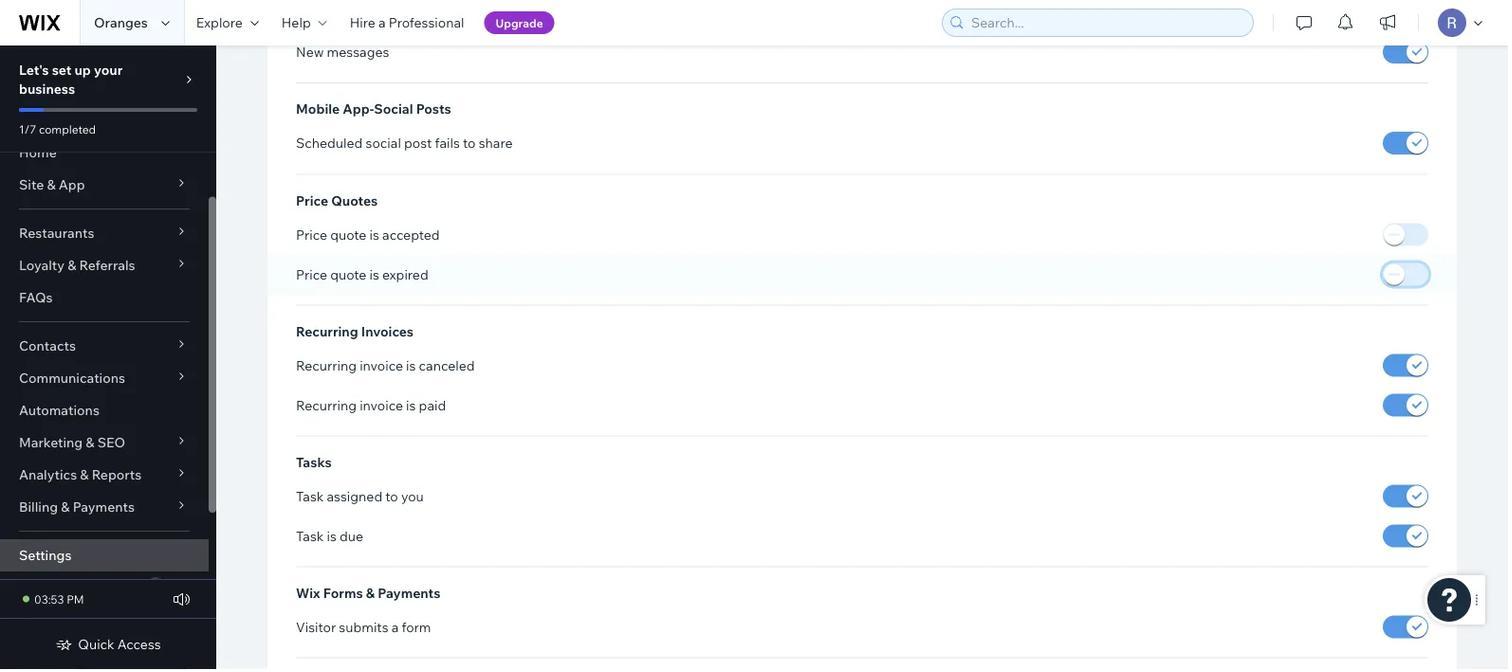 Task type: vqa. For each thing, say whether or not it's contained in the screenshot.
New messages
yes



Task type: locate. For each thing, give the bounding box(es) containing it.
1 vertical spatial task
[[296, 528, 324, 545]]

0 horizontal spatial payments
[[73, 499, 135, 516]]

& left the reports on the bottom left of the page
[[80, 467, 89, 483]]

invoice
[[360, 357, 403, 374], [360, 397, 403, 413]]

0 vertical spatial invoice
[[360, 357, 403, 374]]

hire
[[350, 14, 375, 31]]

is left canceled
[[406, 357, 416, 374]]

mobile
[[296, 101, 340, 117]]

faqs
[[19, 289, 53, 306]]

a right the 'hire'
[[378, 14, 386, 31]]

quote
[[330, 226, 367, 243], [330, 266, 367, 282]]

2 invoice from the top
[[360, 397, 403, 413]]

marketing
[[19, 434, 83, 451]]

0 vertical spatial payments
[[73, 499, 135, 516]]

3 price from the top
[[296, 266, 327, 282]]

quick
[[78, 637, 114, 653]]

1 price from the top
[[296, 192, 328, 208]]

new
[[296, 44, 324, 60]]

0 vertical spatial a
[[378, 14, 386, 31]]

a
[[378, 14, 386, 31], [392, 619, 399, 636]]

is for paid
[[406, 397, 416, 413]]

wix forms & payments
[[296, 585, 441, 602]]

price quote is accepted
[[296, 226, 440, 243]]

1 vertical spatial to
[[385, 488, 398, 505]]

to left you
[[385, 488, 398, 505]]

a left form
[[392, 619, 399, 636]]

1 quote from the top
[[330, 226, 367, 243]]

03:53
[[34, 592, 64, 607]]

task for task assigned to you
[[296, 488, 324, 505]]

set
[[52, 62, 71, 78]]

invoice for canceled
[[360, 357, 403, 374]]

&
[[47, 176, 56, 193], [67, 257, 76, 274], [86, 434, 94, 451], [80, 467, 89, 483], [61, 499, 70, 516], [366, 585, 375, 602]]

business
[[19, 81, 75, 97]]

& inside "dropdown button"
[[86, 434, 94, 451]]

is left 'expired'
[[370, 266, 379, 282]]

invoice down invoices
[[360, 357, 403, 374]]

0 vertical spatial recurring
[[296, 323, 358, 340]]

restaurants button
[[0, 217, 209, 249]]

& inside dropdown button
[[67, 257, 76, 274]]

& for billing
[[61, 499, 70, 516]]

0 horizontal spatial to
[[385, 488, 398, 505]]

2 vertical spatial price
[[296, 266, 327, 282]]

let's
[[19, 62, 49, 78]]

share
[[479, 135, 513, 151]]

sidebar element
[[0, 46, 216, 671]]

let's set up your business
[[19, 62, 123, 97]]

price down price quotes
[[296, 226, 327, 243]]

payments down analytics & reports dropdown button
[[73, 499, 135, 516]]

loyalty & referrals
[[19, 257, 135, 274]]

app-
[[343, 101, 374, 117]]

task
[[296, 488, 324, 505], [296, 528, 324, 545]]

1 horizontal spatial to
[[463, 135, 476, 151]]

messages
[[327, 44, 389, 60]]

recurring up tasks
[[296, 397, 357, 413]]

1 vertical spatial invoice
[[360, 397, 403, 413]]

& for analytics
[[80, 467, 89, 483]]

& right billing
[[61, 499, 70, 516]]

1 horizontal spatial a
[[392, 619, 399, 636]]

2 recurring from the top
[[296, 357, 357, 374]]

& right "loyalty"
[[67, 257, 76, 274]]

2 vertical spatial recurring
[[296, 397, 357, 413]]

task down tasks
[[296, 488, 324, 505]]

completed
[[39, 122, 96, 136]]

price down price quote is accepted at the left of the page
[[296, 266, 327, 282]]

is left paid
[[406, 397, 416, 413]]

help
[[282, 14, 311, 31]]

home
[[19, 144, 57, 161]]

is
[[370, 226, 379, 243], [370, 266, 379, 282], [406, 357, 416, 374], [406, 397, 416, 413], [327, 528, 337, 545]]

quotes
[[331, 192, 378, 208]]

upgrade
[[496, 16, 543, 30]]

your
[[94, 62, 123, 78]]

1 vertical spatial payments
[[378, 585, 441, 602]]

posts
[[416, 101, 451, 117]]

task is due
[[296, 528, 363, 545]]

payments up form
[[378, 585, 441, 602]]

0 vertical spatial task
[[296, 488, 324, 505]]

price
[[296, 192, 328, 208], [296, 226, 327, 243], [296, 266, 327, 282]]

recurring down recurring invoices
[[296, 357, 357, 374]]

task left due
[[296, 528, 324, 545]]

1/7
[[19, 122, 36, 136]]

2 task from the top
[[296, 528, 324, 545]]

1 vertical spatial price
[[296, 226, 327, 243]]

quote down price quote is accepted at the left of the page
[[330, 266, 367, 282]]

quote down quotes
[[330, 226, 367, 243]]

1 recurring from the top
[[296, 323, 358, 340]]

recurring for recurring invoice is canceled
[[296, 357, 357, 374]]

invoice down recurring invoice is canceled
[[360, 397, 403, 413]]

price for price quotes
[[296, 192, 328, 208]]

assigned
[[327, 488, 383, 505]]

payments
[[73, 499, 135, 516], [378, 585, 441, 602]]

1 horizontal spatial payments
[[378, 585, 441, 602]]

due
[[340, 528, 363, 545]]

marketing & seo button
[[0, 427, 209, 459]]

1 task from the top
[[296, 488, 324, 505]]

1 vertical spatial quote
[[330, 266, 367, 282]]

invoices
[[361, 323, 414, 340]]

& inside dropdown button
[[61, 499, 70, 516]]

1 invoice from the top
[[360, 357, 403, 374]]

price quotes
[[296, 192, 378, 208]]

hire a professional link
[[338, 0, 476, 46]]

to right the fails
[[463, 135, 476, 151]]

quick access
[[78, 637, 161, 653]]

& left seo
[[86, 434, 94, 451]]

settings link
[[0, 540, 209, 572]]

contacts button
[[0, 330, 209, 362]]

3 recurring from the top
[[296, 397, 357, 413]]

is for canceled
[[406, 357, 416, 374]]

0 vertical spatial quote
[[330, 226, 367, 243]]

price left quotes
[[296, 192, 328, 208]]

& inside popup button
[[47, 176, 56, 193]]

social
[[374, 101, 413, 117]]

2 quote from the top
[[330, 266, 367, 282]]

settings
[[19, 547, 72, 564]]

& right 'site'
[[47, 176, 56, 193]]

recurring left invoices
[[296, 323, 358, 340]]

1 vertical spatial a
[[392, 619, 399, 636]]

2 price from the top
[[296, 226, 327, 243]]

& inside dropdown button
[[80, 467, 89, 483]]

0 horizontal spatial a
[[378, 14, 386, 31]]

fails
[[435, 135, 460, 151]]

1 vertical spatial recurring
[[296, 357, 357, 374]]

task assigned to you
[[296, 488, 424, 505]]

0 vertical spatial to
[[463, 135, 476, 151]]

& for loyalty
[[67, 257, 76, 274]]

is left accepted
[[370, 226, 379, 243]]

0 vertical spatial price
[[296, 192, 328, 208]]



Task type: describe. For each thing, give the bounding box(es) containing it.
contacts
[[19, 338, 76, 354]]

billing & payments button
[[0, 491, 209, 524]]

canceled
[[419, 357, 475, 374]]

loyalty
[[19, 257, 65, 274]]

communications button
[[0, 362, 209, 395]]

faqs link
[[0, 282, 209, 314]]

communications
[[19, 370, 125, 387]]

tasks
[[296, 454, 332, 471]]

loyalty & referrals button
[[0, 249, 209, 282]]

wix
[[296, 585, 320, 602]]

task for task is due
[[296, 528, 324, 545]]

Search... field
[[966, 9, 1247, 36]]

is for accepted
[[370, 226, 379, 243]]

referrals
[[79, 257, 135, 274]]

03:53 pm
[[34, 592, 84, 607]]

scheduled social post fails to share
[[296, 135, 513, 151]]

payments inside dropdown button
[[73, 499, 135, 516]]

billing
[[19, 499, 58, 516]]

expired
[[382, 266, 429, 282]]

quote for expired
[[330, 266, 367, 282]]

accepted
[[382, 226, 440, 243]]

help button
[[270, 0, 338, 46]]

price for price quote is expired
[[296, 266, 327, 282]]

visitor submits a form
[[296, 619, 431, 636]]

social
[[366, 135, 401, 151]]

mobile app-social posts
[[296, 101, 451, 117]]

new messages
[[296, 44, 389, 60]]

billing & payments
[[19, 499, 135, 516]]

professional
[[389, 14, 464, 31]]

up
[[74, 62, 91, 78]]

form
[[402, 619, 431, 636]]

access
[[117, 637, 161, 653]]

restaurants
[[19, 225, 94, 241]]

site
[[19, 176, 44, 193]]

site & app
[[19, 176, 85, 193]]

analytics
[[19, 467, 77, 483]]

marketing & seo
[[19, 434, 125, 451]]

analytics & reports
[[19, 467, 142, 483]]

submits
[[339, 619, 389, 636]]

recurring for recurring invoices
[[296, 323, 358, 340]]

reports
[[92, 467, 142, 483]]

1/7 completed
[[19, 122, 96, 136]]

quote for accepted
[[330, 226, 367, 243]]

forms
[[323, 585, 363, 602]]

analytics & reports button
[[0, 459, 209, 491]]

app
[[59, 176, 85, 193]]

home link
[[0, 137, 209, 169]]

paid
[[419, 397, 446, 413]]

post
[[404, 135, 432, 151]]

is for expired
[[370, 266, 379, 282]]

scheduled
[[296, 135, 363, 151]]

recurring invoice is canceled
[[296, 357, 475, 374]]

automations link
[[0, 395, 209, 427]]

explore
[[196, 14, 243, 31]]

site & app button
[[0, 169, 209, 201]]

is left due
[[327, 528, 337, 545]]

quick access button
[[55, 637, 161, 654]]

hire a professional
[[350, 14, 464, 31]]

price quote is expired
[[296, 266, 429, 282]]

visitor
[[296, 619, 336, 636]]

you
[[401, 488, 424, 505]]

automations
[[19, 402, 100, 419]]

upgrade button
[[484, 11, 555, 34]]

& for marketing
[[86, 434, 94, 451]]

a inside "link"
[[378, 14, 386, 31]]

& for site
[[47, 176, 56, 193]]

recurring invoice is paid
[[296, 397, 446, 413]]

seo
[[97, 434, 125, 451]]

oranges
[[94, 14, 148, 31]]

invoice for paid
[[360, 397, 403, 413]]

recurring invoices
[[296, 323, 414, 340]]

& right forms
[[366, 585, 375, 602]]

price for price quote is accepted
[[296, 226, 327, 243]]

pm
[[67, 592, 84, 607]]

recurring for recurring invoice is paid
[[296, 397, 357, 413]]



